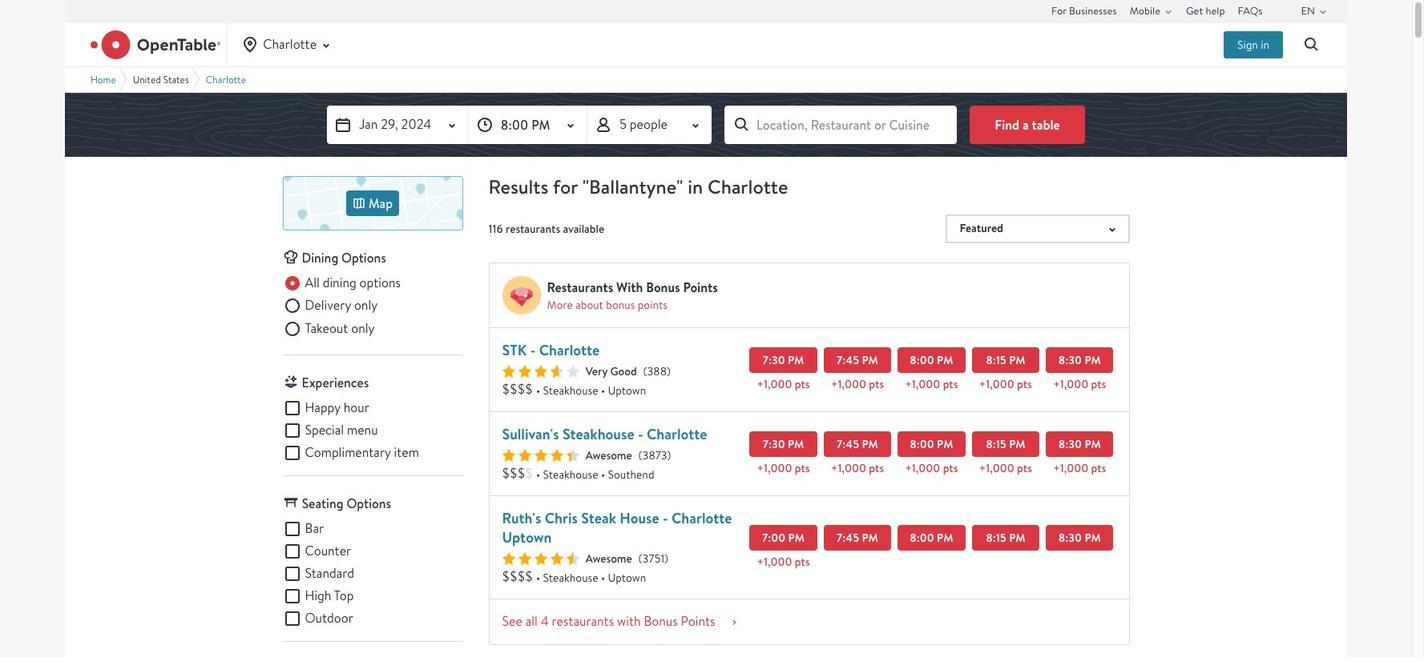 Task type: locate. For each thing, give the bounding box(es) containing it.
2 vertical spatial uptown
[[608, 571, 646, 585]]

1 vertical spatial (
[[639, 448, 642, 463]]

2 7:45 pm from the top
[[837, 436, 878, 452]]

1 $$$$ • steakhouse • uptown from the top
[[502, 382, 646, 399]]

1 vertical spatial 8:30 pm
[[1059, 436, 1101, 452]]

0 vertical spatial 8:15
[[986, 352, 1006, 368]]

special menu
[[305, 422, 378, 439]]

3 8:15 from the top
[[986, 530, 1006, 546]]

results for "ballantyne" in charlotte
[[488, 174, 788, 200]]

7:30 pm for stk - charlotte
[[763, 352, 804, 368]]

1 7:30 from the top
[[763, 352, 785, 368]]

$$$
[[502, 466, 525, 483]]

points
[[683, 278, 718, 296], [638, 298, 667, 312]]

8:15 pm for charlotte
[[986, 436, 1025, 452]]

0 vertical spatial (
[[643, 364, 647, 379]]

2 vertical spatial 8:30
[[1059, 530, 1082, 546]]

8:00 for ruth's chris steak house - charlotte uptown
[[910, 530, 934, 546]]

+1,000 pts for 1st "8:15 pm" link from the top
[[979, 377, 1032, 391]]

1 vertical spatial 7:30 pm
[[763, 436, 804, 452]]

- right stk
[[530, 340, 536, 360]]

3 8:30 pm link from the top
[[1046, 525, 1114, 551]]

charlotte inside dropdown button
[[263, 36, 317, 53]]

in inside button
[[1261, 38, 1269, 52]]

8:00 pm for stk - charlotte
[[910, 352, 953, 368]]

+1,000 pts for first 8:00 pm link from the top of the page
[[905, 377, 958, 391]]

awesome down ruth's chris steak house - charlotte uptown
[[585, 552, 632, 566]]

• down 4.5 stars image
[[536, 571, 540, 585]]

featured
[[960, 221, 1003, 237]]

experiences group
[[282, 399, 463, 463]]

0 vertical spatial 7:30
[[763, 352, 785, 368]]

uptown down awesome ( 3751 )
[[608, 571, 646, 585]]

8:00 for stk - charlotte
[[910, 352, 934, 368]]

top
[[334, 588, 354, 605]]

1 7:30 pm from the top
[[763, 352, 804, 368]]

with
[[616, 278, 643, 296], [617, 613, 641, 630]]

sign in
[[1237, 38, 1269, 52]]

• down 'very'
[[601, 383, 605, 398]]

steakhouse down 4.2 stars image
[[543, 468, 598, 482]]

2024
[[401, 116, 431, 133]]

pm
[[531, 116, 550, 134], [788, 352, 804, 368], [862, 352, 878, 368], [937, 352, 953, 368], [1009, 352, 1025, 368], [1085, 352, 1101, 368], [788, 436, 804, 452], [862, 436, 878, 452], [937, 436, 953, 452], [1009, 436, 1025, 452], [1085, 436, 1101, 452], [788, 530, 805, 546], [862, 530, 878, 546], [937, 530, 953, 546], [1009, 530, 1025, 546], [1085, 530, 1101, 546]]

) for house
[[664, 552, 668, 566]]

1 vertical spatial 7:30 pm link
[[750, 432, 817, 457]]

0 horizontal spatial -
[[530, 340, 536, 360]]

3873
[[642, 448, 667, 463]]

only for delivery only
[[354, 298, 378, 314]]

options for seating options
[[347, 495, 391, 513]]

0 vertical spatial bonus
[[646, 278, 680, 296]]

uptown down 'very good ( 388 )'
[[608, 383, 646, 398]]

7:45 for house
[[837, 530, 859, 546]]

1 vertical spatial in
[[688, 174, 703, 200]]

$$$$ down the 3.7 stars image
[[502, 382, 533, 399]]

8:30
[[1059, 352, 1082, 368], [1059, 436, 1082, 452], [1059, 530, 1082, 546]]

3 8:15 pm link from the top
[[972, 525, 1039, 551]]

8:15 pm for house
[[986, 530, 1025, 546]]

2 vertical spatial -
[[663, 508, 668, 529]]

0 vertical spatial 8:15 pm
[[986, 352, 1025, 368]]

None field
[[724, 106, 957, 144]]

• right $ on the bottom of the page
[[536, 468, 540, 482]]

7:45 pm link for charlotte
[[824, 432, 891, 457]]

0 vertical spatial $$$$ • steakhouse • uptown
[[502, 382, 646, 399]]

with inside restaurants with bonus points more about bonus points
[[616, 278, 643, 296]]

2 8:30 pm from the top
[[1059, 436, 1101, 452]]

2 8:30 from the top
[[1059, 436, 1082, 452]]

) right good
[[667, 364, 671, 379]]

with up more about bonus points link
[[616, 278, 643, 296]]

2 $$$$ • steakhouse • uptown from the top
[[502, 569, 646, 586]]

+1,000 pts for "7:45 pm" link related to charlotte
[[831, 461, 884, 476]]

1 vertical spatial $$$$ • steakhouse • uptown
[[502, 569, 646, 586]]

0 vertical spatial 7:45
[[837, 352, 859, 368]]

southend
[[608, 468, 654, 482]]

jan
[[359, 116, 378, 133]]

bonus
[[644, 613, 678, 630]]

1 7:45 pm from the top
[[837, 352, 878, 368]]

(
[[643, 364, 647, 379], [639, 448, 642, 463], [639, 552, 642, 566]]

pts for "7:45 pm" link related to charlotte
[[869, 461, 884, 476]]

mobile
[[1130, 4, 1160, 17]]

1 vertical spatial 8:15 pm link
[[972, 432, 1039, 457]]

1 awesome from the top
[[585, 448, 632, 463]]

home
[[91, 73, 116, 85]]

2 vertical spatial 8:15 pm
[[986, 530, 1025, 546]]

- right house
[[663, 508, 668, 529]]

1 vertical spatial restaurants
[[552, 613, 614, 630]]

) down 'ruth's chris steak house - charlotte uptown' link
[[664, 552, 668, 566]]

restaurants right 4
[[552, 613, 614, 630]]

0 horizontal spatial in
[[688, 174, 703, 200]]

sullivan's steakhouse - charlotte link
[[502, 424, 707, 444]]

ruth's chris steak house - charlotte uptown
[[502, 508, 732, 548]]

1 horizontal spatial in
[[1261, 38, 1269, 52]]

2 vertical spatial 8:00 pm link
[[898, 525, 965, 551]]

pts for the 7:00 pm link
[[795, 555, 810, 569]]

1 7:30 pm link from the top
[[750, 347, 817, 373]]

1 vertical spatial $$$$
[[502, 569, 533, 586]]

pts for first 8:30 pm link from the top of the page
[[1091, 377, 1106, 391]]

1 with from the top
[[616, 278, 643, 296]]

388
[[647, 364, 667, 379]]

steakhouse down 4.5 stars image
[[543, 571, 598, 585]]

7:30
[[763, 352, 785, 368], [763, 436, 785, 452]]

0 vertical spatial 8:30
[[1059, 352, 1082, 368]]

only
[[354, 298, 378, 314], [351, 320, 375, 337]]

+1,000 pts for the 7:00 pm link
[[757, 555, 810, 569]]

2 awesome from the top
[[585, 552, 632, 566]]

with left "bonus"
[[617, 613, 641, 630]]

steakhouse down 'very'
[[543, 383, 598, 398]]

( right good
[[643, 364, 647, 379]]

0 vertical spatial with
[[616, 278, 643, 296]]

8:30 pm link for charlotte
[[1046, 432, 1114, 457]]

$$$$
[[502, 382, 533, 399], [502, 569, 533, 586]]

$$$$ • steakhouse • uptown
[[502, 382, 646, 399], [502, 569, 646, 586]]

7:45 pm for house
[[837, 530, 878, 546]]

3 8:30 pm from the top
[[1059, 530, 1101, 546]]

0 vertical spatial 8:30 pm
[[1059, 352, 1101, 368]]

pts for 1st "8:15 pm" link from the top
[[1017, 377, 1032, 391]]

options
[[360, 275, 401, 292]]

0 vertical spatial options
[[341, 249, 386, 267]]

1 vertical spatial 7:45 pm link
[[824, 432, 891, 457]]

3 7:45 from the top
[[837, 530, 859, 546]]

1 vertical spatial 8:15 pm
[[986, 436, 1025, 452]]

+1,000 pts for 8:30 pm link associated with charlotte
[[1053, 461, 1106, 476]]

very good ( 388 )
[[585, 364, 671, 379]]

only inside option
[[354, 298, 378, 314]]

1 vertical spatial uptown
[[502, 528, 552, 548]]

0 vertical spatial 7:45 pm link
[[824, 347, 891, 373]]

0 vertical spatial 7:30 pm link
[[750, 347, 817, 373]]

only inside option
[[351, 320, 375, 337]]

+1,000
[[757, 377, 792, 391], [831, 377, 866, 391], [905, 377, 940, 391], [979, 377, 1014, 391], [1053, 377, 1088, 391], [757, 461, 792, 476], [831, 461, 866, 476], [905, 461, 940, 476], [979, 461, 1014, 476], [1053, 461, 1088, 476], [757, 555, 792, 569]]

bonus right about on the top of the page
[[606, 298, 635, 312]]

1 vertical spatial 8:00 pm link
[[898, 432, 965, 457]]

all
[[305, 275, 320, 292]]

help
[[1206, 4, 1225, 17]]

find a table button
[[970, 106, 1085, 144]]

1 vertical spatial awesome
[[585, 552, 632, 566]]

3 8:30 from the top
[[1059, 530, 1082, 546]]

map
[[368, 195, 393, 212]]

5
[[619, 116, 627, 133]]

0 vertical spatial in
[[1261, 38, 1269, 52]]

1 8:15 pm from the top
[[986, 352, 1025, 368]]

all dining options
[[305, 275, 401, 292]]

charlotte inside ruth's chris steak house - charlotte uptown
[[672, 508, 732, 529]]

pts for sullivan's steakhouse - charlotte 7:30 pm link
[[795, 461, 810, 476]]

8:00 pm link for charlotte
[[898, 432, 965, 457]]

+1,000 for 1st "8:15 pm" link from the top
[[979, 377, 1014, 391]]

0 vertical spatial $$$$
[[502, 382, 533, 399]]

0 horizontal spatial bonus
[[606, 298, 635, 312]]

2 7:45 pm link from the top
[[824, 432, 891, 457]]

2 vertical spatial 8:30 pm link
[[1046, 525, 1114, 551]]

faqs
[[1238, 4, 1263, 17]]

uptown inside ruth's chris steak house - charlotte uptown
[[502, 528, 552, 548]]

0 vertical spatial only
[[354, 298, 378, 314]]

for
[[1051, 4, 1067, 17]]

bonus
[[646, 278, 680, 296], [606, 298, 635, 312]]

$$$$ • steakhouse • uptown for charlotte
[[502, 382, 646, 399]]

businesses
[[1069, 4, 1117, 17]]

$$$$ • steakhouse • uptown down 4.5 stars image
[[502, 569, 646, 586]]

( for house
[[639, 552, 642, 566]]

8:00 pm
[[501, 116, 550, 134], [910, 352, 953, 368], [910, 436, 953, 452], [910, 530, 953, 546]]

0 vertical spatial 7:45 pm
[[837, 352, 878, 368]]

0 vertical spatial 8:30 pm link
[[1046, 347, 1114, 373]]

0 vertical spatial uptown
[[608, 383, 646, 398]]

2 vertical spatial 7:45
[[837, 530, 859, 546]]

uptown up 4.5 stars image
[[502, 528, 552, 548]]

$$$$ • steakhouse • uptown down 'very'
[[502, 382, 646, 399]]

8:00 pm link for house
[[898, 525, 965, 551]]

All dining options radio
[[282, 274, 401, 293]]

bonus point image
[[502, 276, 541, 315]]

in right sign
[[1261, 38, 1269, 52]]

8:00
[[501, 116, 528, 134], [910, 352, 934, 368], [910, 436, 934, 452], [910, 530, 934, 546]]

menu
[[347, 422, 378, 439]]

2 7:45 from the top
[[837, 436, 859, 452]]

restaurants right 116
[[506, 222, 560, 236]]

2 vertical spatial 8:30 pm
[[1059, 530, 1101, 546]]

) for charlotte
[[667, 448, 671, 463]]

+1,000 for first 8:00 pm link from the top of the page
[[905, 377, 940, 391]]

item
[[394, 445, 419, 462]]

for
[[553, 174, 578, 200]]

2 8:15 from the top
[[986, 436, 1006, 452]]

complimentary item
[[305, 445, 419, 462]]

+1,000 for third "7:45 pm" link from the bottom of the page
[[831, 377, 866, 391]]

sign
[[1237, 38, 1258, 52]]

featured button
[[945, 214, 1130, 243]]

2 7:30 pm from the top
[[763, 436, 804, 452]]

1 vertical spatial 8:30
[[1059, 436, 1082, 452]]

0 vertical spatial awesome
[[585, 448, 632, 463]]

counter
[[305, 543, 351, 560]]

• down awesome ( 3751 )
[[601, 571, 605, 585]]

2 vertical spatial 7:45 pm
[[837, 530, 878, 546]]

( up the southend
[[639, 448, 642, 463]]

2 vertical spatial 7:45 pm link
[[824, 525, 891, 551]]

only down delivery only
[[351, 320, 375, 337]]

2 $$$$ from the top
[[502, 569, 533, 586]]

1 vertical spatial only
[[351, 320, 375, 337]]

1 vertical spatial 7:30
[[763, 436, 785, 452]]

1 vertical spatial 7:45 pm
[[837, 436, 878, 452]]

1 vertical spatial bonus
[[606, 298, 635, 312]]

only down all dining options
[[354, 298, 378, 314]]

3.7 stars image
[[502, 365, 579, 378]]

1 vertical spatial -
[[638, 424, 643, 444]]

Takeout only radio
[[282, 320, 375, 339]]

2 vertical spatial )
[[664, 552, 668, 566]]

3 7:45 pm link from the top
[[824, 525, 891, 551]]

8:00 pm for ruth's chris steak house - charlotte uptown
[[910, 530, 953, 546]]

jan 29, 2024
[[359, 116, 431, 133]]

very
[[585, 364, 608, 379]]

complimentary
[[305, 445, 391, 462]]

find
[[995, 116, 1019, 134]]

2 vertical spatial (
[[639, 552, 642, 566]]

( down 'ruth's chris steak house - charlotte uptown' link
[[639, 552, 642, 566]]

2 vertical spatial 8:15
[[986, 530, 1006, 546]]

3 8:00 pm link from the top
[[898, 525, 965, 551]]

good
[[610, 364, 637, 379]]

2 8:15 pm link from the top
[[972, 432, 1039, 457]]

restaurants
[[506, 222, 560, 236], [552, 613, 614, 630]]

2 7:30 from the top
[[763, 436, 785, 452]]

awesome down sullivan's steakhouse - charlotte
[[585, 448, 632, 463]]

3 8:15 pm from the top
[[986, 530, 1025, 546]]

0 vertical spatial 8:00 pm link
[[898, 347, 965, 373]]

people
[[630, 116, 667, 133]]

1 vertical spatial options
[[347, 495, 391, 513]]

+1,000 pts for "8:15 pm" link for charlotte
[[979, 461, 1032, 476]]

8:15 pm link
[[972, 347, 1039, 373], [972, 432, 1039, 457], [972, 525, 1039, 551]]

7:45 pm
[[837, 352, 878, 368], [837, 436, 878, 452], [837, 530, 878, 546]]

2 with from the top
[[617, 613, 641, 630]]

for businesses button
[[1051, 0, 1117, 22]]

0 horizontal spatial points
[[638, 298, 667, 312]]

awesome for steak
[[585, 552, 632, 566]]

8:30 for house
[[1059, 530, 1082, 546]]

pts for 8:00 pm link corresponding to charlotte
[[943, 461, 958, 476]]

dining options group
[[282, 274, 463, 342]]

options for dining options
[[341, 249, 386, 267]]

0 vertical spatial 7:30 pm
[[763, 352, 804, 368]]

seating
[[302, 495, 343, 513]]

1 vertical spatial 7:45
[[837, 436, 859, 452]]

see all 4 restaurants with bonus points button
[[502, 613, 739, 632]]

2 8:30 pm link from the top
[[1046, 432, 1114, 457]]

stk - charlotte link
[[502, 340, 600, 360]]

options right seating
[[347, 495, 391, 513]]

2 horizontal spatial -
[[663, 508, 668, 529]]

1 8:30 pm from the top
[[1059, 352, 1101, 368]]

in right "ballantyne"
[[688, 174, 703, 200]]

•
[[536, 383, 540, 398], [601, 383, 605, 398], [536, 468, 540, 482], [601, 468, 605, 482], [536, 571, 540, 585], [601, 571, 605, 585]]

ruth's
[[502, 508, 541, 529]]

8:15 for charlotte
[[986, 436, 1006, 452]]

1 horizontal spatial -
[[638, 424, 643, 444]]

1 8:00 pm link from the top
[[898, 347, 965, 373]]

) down sullivan's steakhouse - charlotte link
[[667, 448, 671, 463]]

takeout only
[[305, 320, 375, 337]]

1 vertical spatial 8:15
[[986, 436, 1006, 452]]

1 vertical spatial 8:30 pm link
[[1046, 432, 1114, 457]]

8:30 pm link
[[1046, 347, 1114, 373], [1046, 432, 1114, 457], [1046, 525, 1114, 551]]

2 8:15 pm from the top
[[986, 436, 1025, 452]]

2 7:30 pm link from the top
[[750, 432, 817, 457]]

0 vertical spatial 8:15 pm link
[[972, 347, 1039, 373]]

2 vertical spatial 8:15 pm link
[[972, 525, 1039, 551]]

- up awesome ( 3873 )
[[638, 424, 643, 444]]

$$$$ down 4.5 stars image
[[502, 569, 533, 586]]

options up all dining options
[[341, 249, 386, 267]]

3 7:45 pm from the top
[[837, 530, 878, 546]]

1 vertical spatial )
[[667, 448, 671, 463]]

1 $$$$ from the top
[[502, 382, 533, 399]]

uptown for ruth's chris steak house - charlotte uptown
[[608, 571, 646, 585]]

bonus up more about bonus points link
[[646, 278, 680, 296]]

with inside button
[[617, 613, 641, 630]]

0 vertical spatial points
[[683, 278, 718, 296]]

8:30 pm link for house
[[1046, 525, 1114, 551]]

steak
[[581, 508, 616, 529]]

2 8:00 pm link from the top
[[898, 432, 965, 457]]

en
[[1301, 4, 1315, 17]]

1 vertical spatial with
[[617, 613, 641, 630]]



Task type: vqa. For each thing, say whether or not it's contained in the screenshot.
8:15
yes



Task type: describe. For each thing, give the bounding box(es) containing it.
outdoor
[[305, 611, 353, 628]]

dining
[[302, 249, 338, 267]]

restaurants inside button
[[552, 613, 614, 630]]

8:00 pm for sullivan's steakhouse - charlotte
[[910, 436, 953, 452]]

7:30 pm link for stk - charlotte
[[750, 347, 817, 373]]

chris
[[545, 508, 578, 529]]

7:00 pm link
[[750, 525, 817, 551]]

more about bonus points link
[[547, 298, 667, 312]]

restaurants
[[547, 278, 613, 296]]

7:45 pm for charlotte
[[837, 436, 878, 452]]

7:30 for stk - charlotte
[[763, 352, 785, 368]]

8:15 pm link for house
[[972, 525, 1039, 551]]

points
[[681, 613, 715, 630]]

sullivan's
[[502, 424, 559, 444]]

$$$$ • steakhouse • uptown for steak
[[502, 569, 646, 586]]

8:00 for sullivan's steakhouse - charlotte
[[910, 436, 934, 452]]

jan 29, 2024 button
[[327, 106, 468, 144]]

see all 4 restaurants with bonus points
[[502, 613, 715, 630]]

Please input a Location, Restaurant or Cuisine field
[[724, 106, 957, 144]]

en button
[[1301, 0, 1333, 22]]

1 8:30 from the top
[[1059, 352, 1082, 368]]

get help button
[[1186, 0, 1225, 22]]

3751
[[642, 552, 664, 566]]

pts for first 8:00 pm link from the top of the page
[[943, 377, 958, 391]]

+1,000 pts for first 8:30 pm link from the top of the page
[[1053, 377, 1106, 391]]

hour
[[344, 400, 369, 417]]

( for charlotte
[[639, 448, 642, 463]]

steakhouse up awesome ( 3873 )
[[563, 424, 634, 444]]

+1,000 pts for third "7:45 pm" link from the bottom of the page
[[831, 377, 884, 391]]

pts for "8:15 pm" link for charlotte
[[1017, 461, 1032, 476]]

7:00
[[762, 530, 786, 546]]

+1,000 for "8:15 pm" link for charlotte
[[979, 461, 1014, 476]]

+1,000 for 8:30 pm link associated with charlotte
[[1053, 461, 1088, 476]]

special
[[305, 422, 344, 439]]

7:30 for sullivan's steakhouse - charlotte
[[763, 436, 785, 452]]

awesome ( 3751 )
[[585, 552, 668, 566]]

home link
[[91, 73, 116, 85]]

+1,000 for "7:45 pm" link related to charlotte
[[831, 461, 866, 476]]

united
[[133, 73, 161, 85]]

united states
[[133, 73, 189, 85]]

1 7:45 pm link from the top
[[824, 347, 891, 373]]

7:30 pm link for sullivan's steakhouse - charlotte
[[750, 432, 817, 457]]

bar
[[305, 521, 324, 538]]

• left the southend
[[601, 468, 605, 482]]

116
[[488, 222, 503, 236]]

stk
[[502, 340, 527, 360]]

$
[[525, 466, 533, 483]]

0 vertical spatial restaurants
[[506, 222, 560, 236]]

7:00 pm
[[762, 530, 805, 546]]

pts for third "7:45 pm" link from the bottom of the page
[[869, 377, 884, 391]]

available
[[563, 222, 604, 236]]

pts for 7:30 pm link associated with stk - charlotte
[[795, 377, 810, 391]]

8:30 pm for house
[[1059, 530, 1101, 546]]

+1,000 pts for 7:30 pm link associated with stk - charlotte
[[757, 377, 810, 391]]

+1,000 pts for 8:00 pm link corresponding to charlotte
[[905, 461, 958, 476]]

0 vertical spatial )
[[667, 364, 671, 379]]

mobile button
[[1130, 0, 1178, 22]]

opentable logo image
[[91, 30, 221, 59]]

for businesses
[[1051, 4, 1117, 17]]

charlotte button
[[241, 23, 336, 67]]

8:30 pm for charlotte
[[1059, 436, 1101, 452]]

results
[[488, 174, 548, 200]]

1 8:30 pm link from the top
[[1046, 347, 1114, 373]]

+1,000 for first 8:30 pm link from the top of the page
[[1053, 377, 1088, 391]]

house
[[620, 508, 659, 529]]

about
[[576, 298, 603, 312]]

- inside ruth's chris steak house - charlotte uptown
[[663, 508, 668, 529]]

dining
[[323, 275, 356, 292]]

high top
[[305, 588, 354, 605]]

sullivan's steakhouse - charlotte
[[502, 424, 707, 444]]

7:45 pm link for house
[[824, 525, 891, 551]]

5 people
[[619, 116, 667, 133]]

1 8:15 pm link from the top
[[972, 347, 1039, 373]]

1 8:15 from the top
[[986, 352, 1006, 368]]

uptown for stk - charlotte
[[608, 383, 646, 398]]

happy hour
[[305, 400, 369, 417]]

8:15 for house
[[986, 530, 1006, 546]]

"ballantyne"
[[582, 174, 683, 200]]

0 vertical spatial -
[[530, 340, 536, 360]]

8:15 pm link for charlotte
[[972, 432, 1039, 457]]

+1,000 pts for sullivan's steakhouse - charlotte 7:30 pm link
[[757, 461, 810, 476]]

sign in button
[[1224, 31, 1283, 59]]

find a table
[[995, 116, 1060, 134]]

7:30 pm for sullivan's steakhouse - charlotte
[[763, 436, 804, 452]]

all
[[525, 613, 538, 630]]

stk - charlotte
[[502, 340, 600, 360]]

$$$ $ • steakhouse • southend
[[502, 466, 654, 483]]

$$$$ for ruth's chris steak house - charlotte uptown
[[502, 569, 533, 586]]

+1,000 for the 7:00 pm link
[[757, 555, 792, 569]]

standard
[[305, 566, 354, 583]]

delivery
[[305, 298, 351, 314]]

116 restaurants available
[[488, 222, 604, 236]]

4.2 stars image
[[502, 449, 579, 462]]

1 horizontal spatial bonus
[[646, 278, 680, 296]]

8:30 for charlotte
[[1059, 436, 1082, 452]]

delivery only
[[305, 298, 378, 314]]

dining options
[[302, 249, 386, 267]]

ruth's chris steak house - charlotte uptown link
[[502, 508, 746, 548]]

1 7:45 from the top
[[837, 352, 859, 368]]

a
[[1023, 116, 1029, 134]]

map button
[[282, 176, 463, 231]]

only for takeout only
[[351, 320, 375, 337]]

restaurants with bonus points more about bonus points
[[547, 278, 718, 312]]

seating options
[[302, 495, 391, 513]]

faqs button
[[1238, 0, 1263, 22]]

7:45 for charlotte
[[837, 436, 859, 452]]

29,
[[381, 116, 398, 133]]

get help
[[1186, 4, 1225, 17]]

table
[[1032, 116, 1060, 134]]

more
[[547, 298, 573, 312]]

charlotte link
[[206, 73, 246, 85]]

1 horizontal spatial points
[[683, 278, 718, 296]]

pts for 8:30 pm link associated with charlotte
[[1091, 461, 1106, 476]]

states
[[163, 73, 189, 85]]

$$$$ for stk - charlotte
[[502, 382, 533, 399]]

+1,000 for 8:00 pm link corresponding to charlotte
[[905, 461, 940, 476]]

Delivery only radio
[[282, 297, 378, 316]]

steakhouse inside $$$ $ • steakhouse • southend
[[543, 468, 598, 482]]

awesome ( 3873 )
[[585, 448, 671, 463]]

search icon image
[[1302, 35, 1322, 54]]

4.5 stars image
[[502, 553, 579, 565]]

seating options group
[[282, 520, 463, 629]]

1 vertical spatial points
[[638, 298, 667, 312]]

awesome for -
[[585, 448, 632, 463]]

• down the 3.7 stars image
[[536, 383, 540, 398]]



